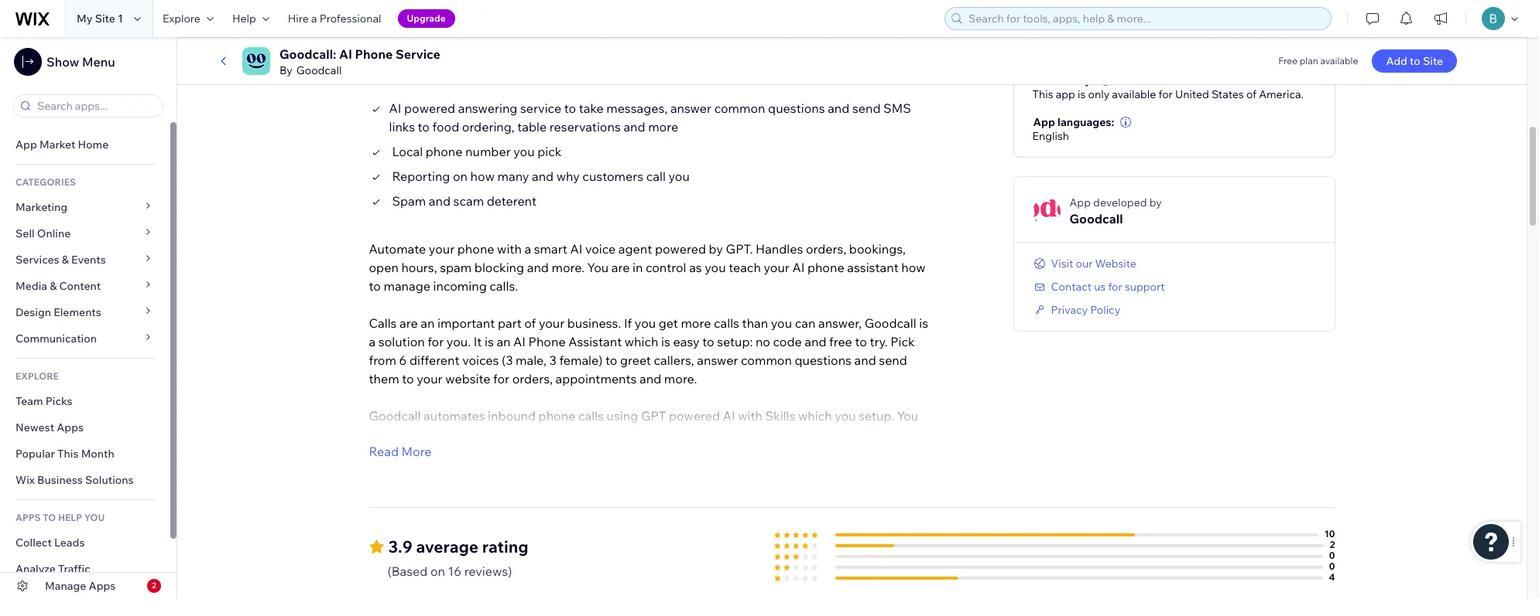 Task type: describe. For each thing, give the bounding box(es) containing it.
send inside ai powered answering service to take messages, answer common questions and send sms links to food ordering, table reservations and more
[[852, 100, 881, 116]]

spam
[[392, 193, 426, 209]]

on inside automate your phone with a smart ai voice agent powered by gpt. handles orders, bookings, open hours, spam blocking and more.   you are in control as you teach your ai phone assistant how to manage incoming calls. calls are an important part of your business.  if you get more calls than you can answer, goodcall is a solution for you.  it is an ai phone assistant which is easy to setup: no code and free to try.   pick from 6 different voices (3 male, 3 female) to greet callers, answer common questions and send them to your website for orders, appointments and more. goodcall automates inbound phone calls using gpt powered ai with skills which you setup.  you define how the assistant answers questions.  want to share a pricing sheet to callers?  no problem, add the pricing skill and direct your callers to your site for details on the cost of your product or service. never lose an important call again with goodcall.  it is never busy, never forgets and always available.  try it now for free.
[[741, 446, 755, 461]]

calls.
[[490, 278, 518, 294]]

answer inside ai powered answering service to take messages, answer common questions and send sms links to food ordering, table reservations and more
[[670, 100, 712, 116]]

0 horizontal spatial you
[[587, 260, 609, 275]]

1
[[118, 12, 123, 26]]

visit our website link
[[1032, 257, 1136, 271]]

assistant
[[847, 260, 899, 275]]

for right us on the right top of page
[[1108, 280, 1122, 294]]

manage
[[45, 580, 86, 594]]

collect
[[15, 537, 52, 550]]

to right easy
[[702, 334, 714, 350]]

problem,
[[877, 427, 929, 443]]

app languages:
[[1033, 115, 1114, 129]]

0 vertical spatial of
[[1246, 87, 1256, 101]]

or
[[899, 446, 911, 461]]

help
[[232, 12, 256, 26]]

many
[[497, 168, 529, 184]]

team
[[15, 395, 43, 409]]

policy
[[1090, 303, 1120, 317]]

you left the pick
[[513, 144, 535, 159]]

goodcall: for goodcall: ai phone service  overview
[[369, 59, 443, 79]]

different
[[409, 353, 460, 368]]

(based on 16 reviews)
[[387, 564, 512, 580]]

my site 1
[[77, 12, 123, 26]]

1 horizontal spatial with
[[566, 501, 591, 517]]

show menu
[[46, 54, 115, 70]]

voices
[[462, 353, 499, 368]]

1 vertical spatial with
[[738, 408, 762, 424]]

app for app languages:
[[1033, 115, 1055, 129]]

media & content
[[15, 279, 101, 293]]

ai down part
[[513, 334, 526, 350]]

1 vertical spatial assistant
[[457, 427, 511, 443]]

ai up pricing
[[723, 408, 735, 424]]

a left smart
[[524, 241, 531, 257]]

for down 'share'
[[680, 446, 697, 461]]

to down the 'open'
[[369, 278, 381, 294]]

0 vertical spatial important
[[437, 316, 495, 331]]

a up 'details'
[[709, 427, 715, 443]]

and down smart
[[527, 260, 549, 275]]

0 horizontal spatial orders,
[[512, 371, 553, 387]]

goodcall inside goodcall: ai phone service by goodcall
[[296, 63, 342, 77]]

1 vertical spatial of
[[524, 316, 536, 331]]

pick
[[891, 334, 915, 350]]

incoming
[[433, 278, 487, 294]]

service
[[520, 100, 561, 116]]

by inside automate your phone with a smart ai voice agent powered by gpt. handles orders, bookings, open hours, spam blocking and more.   you are in control as you teach your ai phone assistant how to manage incoming calls. calls are an important part of your business.  if you get more calls than you can answer, goodcall is a solution for you.  it is an ai phone assistant which is easy to setup: no code and free to try.   pick from 6 different voices (3 male, 3 female) to greet callers, answer common questions and send them to your website for orders, appointments and more. goodcall automates inbound phone calls using gpt powered ai with skills which you setup.  you define how the assistant answers questions.  want to share a pricing sheet to callers?  no problem, add the pricing skill and direct your callers to your site for details on the cost of your product or service. never lose an important call again with goodcall.  it is never busy, never forgets and always available.  try it now for free.
[[709, 241, 723, 257]]

skills
[[765, 408, 795, 424]]

newest
[[15, 421, 54, 435]]

privacy policy link
[[1032, 303, 1120, 317]]

menu
[[82, 54, 115, 70]]

ai inside goodcall: ai phone service by goodcall
[[339, 46, 352, 62]]

2 never from the left
[[742, 501, 774, 517]]

no
[[858, 427, 875, 443]]

handles
[[756, 241, 803, 257]]

on for reviews)
[[430, 564, 445, 580]]

automate
[[369, 241, 426, 257]]

read
[[369, 444, 399, 460]]

to left take
[[564, 100, 576, 116]]

2 horizontal spatial the
[[758, 446, 777, 461]]

visit our website
[[1051, 257, 1136, 271]]

Search apps... field
[[33, 95, 158, 117]]

goodcall: ai phone service by goodcall
[[279, 46, 440, 77]]

team picks link
[[0, 389, 170, 415]]

2 inside sidebar element
[[152, 581, 156, 591]]

2 vertical spatial powered
[[669, 408, 720, 424]]

design elements
[[15, 306, 101, 320]]

call inside automate your phone with a smart ai voice agent powered by gpt. handles orders, bookings, open hours, spam blocking and more.   you are in control as you teach your ai phone assistant how to manage incoming calls. calls are an important part of your business.  if you get more calls than you can answer, goodcall is a solution for you.  it is an ai phone assistant which is easy to setup: no code and free to try.   pick from 6 different voices (3 male, 3 female) to greet callers, answer common questions and send them to your website for orders, appointments and more. goodcall automates inbound phone calls using gpt powered ai with skills which you setup.  you define how the assistant answers questions.  want to share a pricing sheet to callers?  no problem, add the pricing skill and direct your callers to your site for details on the cost of your product or service. never lose an important call again with goodcall.  it is never busy, never forgets and always available.  try it now for free.
[[510, 501, 529, 517]]

wix business solutions
[[15, 474, 134, 488]]

using
[[607, 408, 638, 424]]

hire a professional link
[[279, 0, 391, 37]]

and left why
[[532, 168, 554, 184]]

your down callers?
[[822, 446, 848, 461]]

0 vertical spatial available
[[1320, 55, 1358, 67]]

smart
[[534, 241, 567, 257]]

newest apps link
[[0, 415, 170, 441]]

busy,
[[710, 501, 739, 517]]

sidebar element
[[0, 37, 177, 600]]

lose
[[406, 501, 430, 517]]

help
[[58, 513, 82, 524]]

3.9
[[388, 537, 412, 557]]

contact
[[1051, 280, 1092, 294]]

0 vertical spatial this
[[1032, 87, 1053, 101]]

average
[[416, 537, 479, 557]]

number
[[465, 144, 511, 159]]

1 0 from the top
[[1329, 550, 1335, 562]]

scam
[[453, 193, 484, 209]]

us
[[1094, 280, 1106, 294]]

ai left the voice
[[570, 241, 582, 257]]

0 vertical spatial site
[[95, 12, 115, 26]]

app for app developed by goodcall
[[1070, 196, 1091, 210]]

read more
[[369, 444, 432, 460]]

1 horizontal spatial it
[[651, 501, 660, 517]]

and left sms
[[828, 100, 850, 116]]

apps for manage apps
[[89, 580, 116, 594]]

questions inside ai powered answering service to take messages, answer common questions and send sms links to food ordering, table reservations and more
[[768, 100, 825, 116]]

(3
[[502, 353, 513, 368]]

appointments
[[556, 371, 637, 387]]

1 vertical spatial an
[[497, 334, 511, 350]]

& for events
[[62, 253, 69, 267]]

traffic
[[58, 563, 90, 577]]

popular this month link
[[0, 441, 170, 468]]

skill
[[459, 446, 481, 461]]

1 vertical spatial more.
[[664, 371, 697, 387]]

blocking
[[474, 260, 524, 275]]

media
[[15, 279, 47, 293]]

app for app market home
[[15, 138, 37, 152]]

1 horizontal spatial the
[[435, 427, 454, 443]]

phone left assistant
[[807, 260, 844, 275]]

female)
[[559, 353, 603, 368]]

add to site button
[[1372, 50, 1457, 73]]

setup.
[[859, 408, 894, 424]]

analyze
[[15, 563, 56, 577]]

hire a professional
[[288, 12, 381, 26]]

direct
[[508, 446, 542, 461]]

1 horizontal spatial you
[[897, 408, 918, 424]]

your down answers
[[545, 446, 571, 461]]

help button
[[223, 0, 279, 37]]

contact us for support link
[[1032, 280, 1165, 294]]

you right if
[[635, 316, 656, 331]]

0 horizontal spatial it
[[474, 334, 482, 350]]

on for many
[[453, 168, 468, 184]]

sell online link
[[0, 221, 170, 247]]

goodcall: ai phone service  logo image
[[242, 47, 270, 75]]

common inside ai powered answering service to take messages, answer common questions and send sms links to food ordering, table reservations and more
[[714, 100, 765, 116]]

1 horizontal spatial are
[[611, 260, 630, 275]]

product
[[850, 446, 896, 461]]

setup:
[[717, 334, 753, 350]]

2 0 from the top
[[1329, 561, 1335, 573]]

contact us for support
[[1051, 280, 1165, 294]]

always
[[846, 501, 884, 517]]

your down handles
[[764, 260, 790, 275]]

only
[[1088, 87, 1110, 101]]

wix business solutions link
[[0, 468, 170, 494]]

and left always
[[821, 501, 843, 517]]

hours,
[[401, 260, 437, 275]]

to right 'callers'
[[614, 446, 626, 461]]

united
[[1175, 87, 1209, 101]]

why
[[556, 168, 580, 184]]

send inside automate your phone with a smart ai voice agent powered by gpt. handles orders, bookings, open hours, spam blocking and more.   you are in control as you teach your ai phone assistant how to manage incoming calls. calls are an important part of your business.  if you get more calls than you can answer, goodcall is a solution for you.  it is an ai phone assistant which is easy to setup: no code and free to try.   pick from 6 different voices (3 male, 3 female) to greet callers, answer common questions and send them to your website for orders, appointments and more. goodcall automates inbound phone calls using gpt powered ai with skills which you setup.  you define how the assistant answers questions.  want to share a pricing sheet to callers?  no problem, add the pricing skill and direct your callers to your site for details on the cost of your product or service. never lose an important call again with goodcall.  it is never busy, never forgets and always available.  try it now for free.
[[879, 353, 907, 368]]

phone inside automate your phone with a smart ai voice agent powered by gpt. handles orders, bookings, open hours, spam blocking and more.   you are in control as you teach your ai phone assistant how to manage incoming calls. calls are an important part of your business.  if you get more calls than you can answer, goodcall is a solution for you.  it is an ai phone assistant which is easy to setup: no code and free to try.   pick from 6 different voices (3 male, 3 female) to greet callers, answer common questions and send them to your website for orders, appointments and more. goodcall automates inbound phone calls using gpt powered ai with skills which you setup.  you define how the assistant answers questions.  want to share a pricing sheet to callers?  no problem, add the pricing skill and direct your callers to your site for details on the cost of your product or service. never lose an important call again with goodcall.  it is never busy, never forgets and always available.  try it now for free.
[[528, 334, 566, 350]]

1 horizontal spatial assistant
[[568, 334, 622, 350]]

in
[[632, 260, 643, 275]]

and left scam
[[429, 193, 451, 209]]

privacy policy
[[1051, 303, 1120, 317]]

callers,
[[654, 353, 694, 368]]

powered inside ai powered answering service to take messages, answer common questions and send sms links to food ordering, table reservations and more
[[404, 100, 455, 116]]

for right now
[[483, 520, 499, 535]]

ai up answering
[[447, 59, 464, 79]]

to up site
[[659, 427, 671, 443]]

answers
[[513, 427, 561, 443]]

try
[[425, 520, 443, 535]]

& for content
[[50, 279, 57, 293]]

0 vertical spatial how
[[470, 168, 495, 184]]

0 vertical spatial 2
[[1330, 539, 1335, 551]]

business
[[37, 474, 83, 488]]

site
[[657, 446, 678, 461]]

business.
[[567, 316, 621, 331]]

0 vertical spatial with
[[497, 241, 522, 257]]

2 vertical spatial an
[[433, 501, 447, 517]]

popular
[[15, 447, 55, 461]]

goodcall inside app developed by goodcall
[[1070, 211, 1123, 227]]

to down 6
[[402, 371, 414, 387]]



Task type: locate. For each thing, give the bounding box(es) containing it.
important
[[437, 316, 495, 331], [450, 501, 507, 517]]

0 vertical spatial &
[[62, 253, 69, 267]]

this inside sidebar element
[[57, 447, 79, 461]]

important up now
[[450, 501, 507, 517]]

0 horizontal spatial available
[[1112, 87, 1156, 101]]

wix
[[15, 474, 35, 488]]

agent
[[618, 241, 652, 257]]

from
[[369, 353, 396, 368]]

to
[[43, 513, 56, 524]]

2 horizontal spatial app
[[1070, 196, 1091, 210]]

1 horizontal spatial on
[[453, 168, 468, 184]]

phone for overview
[[468, 59, 518, 79]]

0 horizontal spatial phone
[[355, 46, 393, 62]]

1 horizontal spatial app
[[1033, 115, 1055, 129]]

0 horizontal spatial 2
[[152, 581, 156, 591]]

your up 3 at the bottom of page
[[539, 316, 565, 331]]

a
[[311, 12, 317, 26], [524, 241, 531, 257], [369, 334, 376, 350], [709, 427, 715, 443]]

more down messages,
[[648, 119, 678, 134]]

events
[[71, 253, 106, 267]]

1 horizontal spatial never
[[742, 501, 774, 517]]

0 vertical spatial it
[[474, 334, 482, 350]]

with up the 'blocking'
[[497, 241, 522, 257]]

app left "languages:"
[[1033, 115, 1055, 129]]

collect leads
[[15, 537, 85, 550]]

powered up 'share'
[[669, 408, 720, 424]]

1 vertical spatial orders,
[[512, 371, 553, 387]]

which up callers?
[[798, 408, 832, 424]]

goodcall: up 'by'
[[279, 46, 336, 62]]

0 horizontal spatial calls
[[578, 408, 604, 424]]

communication
[[15, 332, 99, 346]]

service inside goodcall: ai phone service by goodcall
[[396, 46, 440, 62]]

0 horizontal spatial assistant
[[457, 427, 511, 443]]

1 horizontal spatial calls
[[714, 316, 739, 331]]

support
[[1125, 280, 1165, 294]]

1 horizontal spatial phone
[[468, 59, 518, 79]]

0 horizontal spatial how
[[408, 427, 432, 443]]

which
[[625, 334, 658, 350], [798, 408, 832, 424]]

1 vertical spatial &
[[50, 279, 57, 293]]

0 horizontal spatial more.
[[552, 260, 584, 275]]

goodcall: down upgrade button
[[369, 59, 443, 79]]

answer,
[[818, 316, 862, 331]]

an up solution
[[421, 316, 435, 331]]

you up the problem,
[[897, 408, 918, 424]]

6
[[399, 353, 407, 368]]

cost
[[780, 446, 805, 461]]

phone up 'spam'
[[457, 241, 494, 257]]

2 vertical spatial of
[[807, 446, 819, 461]]

1 vertical spatial which
[[798, 408, 832, 424]]

1 horizontal spatial more
[[681, 316, 711, 331]]

orders, down male,
[[512, 371, 553, 387]]

the
[[435, 427, 454, 443], [394, 446, 413, 461], [758, 446, 777, 461]]

site left 1
[[95, 12, 115, 26]]

1 vertical spatial on
[[741, 446, 755, 461]]

2 horizontal spatial phone
[[528, 334, 566, 350]]

the up pricing
[[435, 427, 454, 443]]

to left try.
[[855, 334, 867, 350]]

0 horizontal spatial which
[[625, 334, 658, 350]]

your
[[429, 241, 455, 257], [764, 260, 790, 275], [539, 316, 565, 331], [417, 371, 442, 387], [545, 446, 571, 461], [628, 446, 654, 461], [822, 446, 848, 461]]

1 never from the left
[[675, 501, 707, 517]]

0 vertical spatial assistant
[[568, 334, 622, 350]]

orders,
[[806, 241, 846, 257], [512, 371, 553, 387]]

app
[[1033, 115, 1055, 129], [15, 138, 37, 152], [1070, 196, 1091, 210]]

apps for newest apps
[[57, 421, 84, 435]]

you right as
[[705, 260, 726, 275]]

service for goodcall: ai phone service by goodcall
[[396, 46, 440, 62]]

pricing
[[416, 446, 456, 461]]

0 horizontal spatial site
[[95, 12, 115, 26]]

to up cost
[[796, 427, 808, 443]]

orders, right handles
[[806, 241, 846, 257]]

to right links
[[418, 119, 430, 134]]

phone up answers
[[539, 408, 575, 424]]

0 vertical spatial calls
[[714, 316, 739, 331]]

take
[[579, 100, 604, 116]]

0 vertical spatial are
[[611, 260, 630, 275]]

reporting on how many and why customers call you
[[392, 168, 690, 184]]

apps up the 'popular this month'
[[57, 421, 84, 435]]

free.
[[502, 520, 528, 535]]

1 vertical spatial this
[[57, 447, 79, 461]]

goodcall up try.
[[865, 316, 916, 331]]

by left gpt.
[[709, 241, 723, 257]]

spam
[[440, 260, 472, 275]]

2 vertical spatial on
[[430, 564, 445, 580]]

you up code
[[771, 316, 792, 331]]

answer right messages,
[[670, 100, 712, 116]]

0 horizontal spatial call
[[510, 501, 529, 517]]

1 horizontal spatial which
[[798, 408, 832, 424]]

and right skill
[[484, 446, 506, 461]]

picks
[[46, 395, 72, 409]]

1 vertical spatial more
[[681, 316, 711, 331]]

0 vertical spatial questions
[[768, 100, 825, 116]]

sms
[[883, 100, 911, 116]]

collect leads link
[[0, 530, 170, 557]]

0 vertical spatial more.
[[552, 260, 584, 275]]

you
[[84, 513, 105, 524]]

1 horizontal spatial orders,
[[806, 241, 846, 257]]

for up the different
[[428, 334, 444, 350]]

1 vertical spatial call
[[510, 501, 529, 517]]

marketing link
[[0, 194, 170, 221]]

sell online
[[15, 227, 71, 241]]

1 horizontal spatial more.
[[664, 371, 697, 387]]

call right customers
[[646, 168, 666, 184]]

this up wix business solutions
[[57, 447, 79, 461]]

month
[[81, 447, 114, 461]]

a inside the hire a professional link
[[311, 12, 317, 26]]

to up appointments
[[605, 353, 617, 368]]

links
[[389, 119, 415, 134]]

1 vertical spatial powered
[[655, 241, 706, 257]]

0 vertical spatial an
[[421, 316, 435, 331]]

app right developed by goodcall icon
[[1070, 196, 1091, 210]]

2
[[1330, 539, 1335, 551], [152, 581, 156, 591]]

explore
[[15, 371, 59, 382]]

app inside app developed by goodcall
[[1070, 196, 1091, 210]]

details
[[700, 446, 738, 461]]

an
[[421, 316, 435, 331], [497, 334, 511, 350], [433, 501, 447, 517]]

phone inside goodcall: ai phone service by goodcall
[[355, 46, 393, 62]]

how down number on the left top of the page
[[470, 168, 495, 184]]

and
[[828, 100, 850, 116], [624, 119, 645, 134], [532, 168, 554, 184], [429, 193, 451, 209], [527, 260, 549, 275], [805, 334, 826, 350], [854, 353, 876, 368], [640, 371, 661, 387], [484, 446, 506, 461], [821, 501, 843, 517]]

1 vertical spatial questions
[[795, 353, 852, 368]]

your down the want
[[628, 446, 654, 461]]

more. down callers,
[[664, 371, 697, 387]]

phone up answering
[[468, 59, 518, 79]]

0 vertical spatial powered
[[404, 100, 455, 116]]

to inside button
[[1410, 54, 1420, 68]]

goodcall down developed
[[1070, 211, 1123, 227]]

app left market in the top of the page
[[15, 138, 37, 152]]

1 horizontal spatial available
[[1320, 55, 1358, 67]]

free plan available
[[1278, 55, 1358, 67]]

0 vertical spatial apps
[[57, 421, 84, 435]]

0 up 4
[[1329, 550, 1335, 562]]

sell
[[15, 227, 35, 241]]

design elements link
[[0, 300, 170, 326]]

2 up 4
[[1330, 539, 1335, 551]]

important up 'you.'
[[437, 316, 495, 331]]

0 horizontal spatial service
[[396, 46, 440, 62]]

1 horizontal spatial apps
[[89, 580, 116, 594]]

site
[[95, 12, 115, 26], [1423, 54, 1443, 68]]

0 horizontal spatial the
[[394, 446, 413, 461]]

are up solution
[[400, 316, 418, 331]]

0 vertical spatial which
[[625, 334, 658, 350]]

want
[[626, 427, 657, 443]]

app market home link
[[0, 132, 170, 158]]

ai up links
[[389, 100, 401, 116]]

solution
[[378, 334, 425, 350]]

0 vertical spatial by
[[1149, 196, 1162, 210]]

phone down the food
[[426, 144, 463, 159]]

for left united on the top right
[[1159, 87, 1173, 101]]

male,
[[516, 353, 546, 368]]

and down greet
[[640, 371, 661, 387]]

your down the different
[[417, 371, 442, 387]]

0 horizontal spatial by
[[709, 241, 723, 257]]

0 horizontal spatial on
[[430, 564, 445, 580]]

add
[[1386, 54, 1407, 68]]

2 vertical spatial how
[[408, 427, 432, 443]]

1 vertical spatial site
[[1423, 54, 1443, 68]]

service.
[[369, 464, 413, 480]]

ai down handles
[[792, 260, 805, 275]]

2 horizontal spatial on
[[741, 446, 755, 461]]

on down pricing
[[741, 446, 755, 461]]

never
[[369, 501, 403, 517]]

code
[[773, 334, 802, 350]]

available
[[1320, 55, 1358, 67], [1112, 87, 1156, 101]]

call
[[646, 168, 666, 184], [510, 501, 529, 517]]

service down upgrade button
[[396, 46, 440, 62]]

answer inside automate your phone with a smart ai voice agent powered by gpt. handles orders, bookings, open hours, spam blocking and more.   you are in control as you teach your ai phone assistant how to manage incoming calls. calls are an important part of your business.  if you get more calls than you can answer, goodcall is a solution for you.  it is an ai phone assistant which is easy to setup: no code and free to try.   pick from 6 different voices (3 male, 3 female) to greet callers, answer common questions and send them to your website for orders, appointments and more. goodcall automates inbound phone calls using gpt powered ai with skills which you setup.  you define how the assistant answers questions.  want to share a pricing sheet to callers?  no problem, add the pricing skill and direct your callers to your site for details on the cost of your product or service. never lose an important call again with goodcall.  it is never busy, never forgets and always available.  try it now for free.
[[697, 353, 738, 368]]

Search for tools, apps, help & more... field
[[964, 8, 1326, 29]]

powered
[[404, 100, 455, 116], [655, 241, 706, 257], [669, 408, 720, 424]]

1 vertical spatial are
[[400, 316, 418, 331]]

and down "can"
[[805, 334, 826, 350]]

plan
[[1300, 55, 1318, 67]]

sheet
[[761, 427, 793, 443]]

2 horizontal spatial how
[[901, 260, 926, 275]]

it
[[445, 520, 453, 535]]

1 vertical spatial available
[[1112, 87, 1156, 101]]

questions inside automate your phone with a smart ai voice agent powered by gpt. handles orders, bookings, open hours, spam blocking and more.   you are in control as you teach your ai phone assistant how to manage incoming calls. calls are an important part of your business.  if you get more calls than you can answer, goodcall is a solution for you.  it is an ai phone assistant which is easy to setup: no code and free to try.   pick from 6 different voices (3 male, 3 female) to greet callers, answer common questions and send them to your website for orders, appointments and more. goodcall automates inbound phone calls using gpt powered ai with skills which you setup.  you define how the assistant answers questions.  want to share a pricing sheet to callers?  no problem, add the pricing skill and direct your callers to your site for details on the cost of your product or service. never lose an important call again with goodcall.  it is never busy, never forgets and always available.  try it now for free.
[[795, 353, 852, 368]]

to right add on the top of page
[[1410, 54, 1420, 68]]

goodcall up define
[[369, 408, 421, 424]]

0 vertical spatial more
[[648, 119, 678, 134]]

your up 'spam'
[[429, 241, 455, 257]]

1 vertical spatial you
[[897, 408, 918, 424]]

reporting
[[392, 168, 450, 184]]

you down ai powered answering service to take messages, answer common questions and send sms links to food ordering, table reservations and more
[[668, 168, 690, 184]]

0 vertical spatial on
[[453, 168, 468, 184]]

a right hire
[[311, 12, 317, 26]]

our
[[1076, 257, 1093, 271]]

0 vertical spatial call
[[646, 168, 666, 184]]

goodcall: for goodcall: ai phone service by goodcall
[[279, 46, 336, 62]]

leads
[[54, 537, 85, 550]]

1 vertical spatial important
[[450, 501, 507, 517]]

2 right manage apps on the bottom of page
[[152, 581, 156, 591]]

common inside automate your phone with a smart ai voice agent powered by gpt. handles orders, bookings, open hours, spam blocking and more.   you are in control as you teach your ai phone assistant how to manage incoming calls. calls are an important part of your business.  if you get more calls than you can answer, goodcall is a solution for you.  it is an ai phone assistant which is easy to setup: no code and free to try.   pick from 6 different voices (3 male, 3 female) to greet callers, answer common questions and send them to your website for orders, appointments and more. goodcall automates inbound phone calls using gpt powered ai with skills which you setup.  you define how the assistant answers questions.  want to share a pricing sheet to callers?  no problem, add the pricing skill and direct your callers to your site for details on the cost of your product or service. never lose an important call again with goodcall.  it is never busy, never forgets and always available.  try it now for free.
[[741, 353, 792, 368]]

2 vertical spatial app
[[1070, 196, 1091, 210]]

2 vertical spatial with
[[566, 501, 591, 517]]

website
[[1095, 257, 1136, 271]]

1 horizontal spatial of
[[807, 446, 819, 461]]

which up greet
[[625, 334, 658, 350]]

it up the voices
[[474, 334, 482, 350]]

available right plan
[[1320, 55, 1358, 67]]

calls up the questions.
[[578, 408, 604, 424]]

10
[[1324, 528, 1335, 540]]

developed by goodcall image
[[1032, 198, 1060, 226]]

ai inside ai powered answering service to take messages, answer common questions and send sms links to food ordering, table reservations and more
[[389, 100, 401, 116]]

1 vertical spatial app
[[15, 138, 37, 152]]

home
[[78, 138, 109, 152]]

and down try.
[[854, 353, 876, 368]]

more inside automate your phone with a smart ai voice agent powered by gpt. handles orders, bookings, open hours, spam blocking and more.   you are in control as you teach your ai phone assistant how to manage incoming calls. calls are an important part of your business.  if you get more calls than you can answer, goodcall is a solution for you.  it is an ai phone assistant which is easy to setup: no code and free to try.   pick from 6 different voices (3 male, 3 female) to greet callers, answer common questions and send them to your website for orders, appointments and more. goodcall automates inbound phone calls using gpt powered ai with skills which you setup.  you define how the assistant answers questions.  want to share a pricing sheet to callers?  no problem, add the pricing skill and direct your callers to your site for details on the cost of your product or service. never lose an important call again with goodcall.  it is never busy, never forgets and always available.  try it now for free.
[[681, 316, 711, 331]]

site inside button
[[1423, 54, 1443, 68]]

assistant
[[568, 334, 622, 350], [457, 427, 511, 443]]

by
[[279, 63, 292, 77]]

send left sms
[[852, 100, 881, 116]]

more up easy
[[681, 316, 711, 331]]

0 vertical spatial app
[[1033, 115, 1055, 129]]

0 vertical spatial send
[[852, 100, 881, 116]]

0 vertical spatial answer
[[670, 100, 712, 116]]

privacy
[[1051, 303, 1088, 317]]

1 vertical spatial common
[[741, 353, 792, 368]]

& right media
[[50, 279, 57, 293]]

site right add on the top of page
[[1423, 54, 1443, 68]]

of right states
[[1246, 87, 1256, 101]]

0 horizontal spatial more
[[648, 119, 678, 134]]

0 horizontal spatial &
[[50, 279, 57, 293]]

0 vertical spatial you
[[587, 260, 609, 275]]

local phone number you pick
[[392, 144, 562, 159]]

1 horizontal spatial &
[[62, 253, 69, 267]]

with up pricing
[[738, 408, 762, 424]]

an up try at the bottom of the page
[[433, 501, 447, 517]]

call up free.
[[510, 501, 529, 517]]

1 vertical spatial calls
[[578, 408, 604, 424]]

0 horizontal spatial are
[[400, 316, 418, 331]]

english
[[1032, 129, 1069, 143]]

app inside app market home link
[[15, 138, 37, 152]]

gpt.
[[726, 241, 753, 257]]

now
[[456, 520, 480, 535]]

by inside app developed by goodcall
[[1149, 196, 1162, 210]]

powered up the food
[[404, 100, 455, 116]]

1 horizontal spatial call
[[646, 168, 666, 184]]

more. down smart
[[552, 260, 584, 275]]

0 horizontal spatial app
[[15, 138, 37, 152]]

phone for by
[[355, 46, 393, 62]]

assistant up skill
[[457, 427, 511, 443]]

ai down professional
[[339, 46, 352, 62]]

manage apps
[[45, 580, 116, 594]]

more inside ai powered answering service to take messages, answer common questions and send sms links to food ordering, table reservations and more
[[648, 119, 678, 134]]

goodcall: ai phone service  overview
[[369, 59, 654, 79]]

1 vertical spatial how
[[901, 260, 926, 275]]

a up from
[[369, 334, 376, 350]]

0 horizontal spatial of
[[524, 316, 536, 331]]

you up callers?
[[835, 408, 856, 424]]

how up "more"
[[408, 427, 432, 443]]

0 horizontal spatial this
[[57, 447, 79, 461]]

powered up control
[[655, 241, 706, 257]]

answer
[[670, 100, 712, 116], [697, 353, 738, 368]]

availability:
[[1033, 73, 1094, 87]]

greet
[[620, 353, 651, 368]]

again
[[532, 501, 564, 517]]

2 horizontal spatial with
[[738, 408, 762, 424]]

and down messages,
[[624, 119, 645, 134]]

1 vertical spatial apps
[[89, 580, 116, 594]]

it right goodcall.
[[651, 501, 660, 517]]

for down (3
[[493, 371, 509, 387]]

goodcall: inside goodcall: ai phone service by goodcall
[[279, 46, 336, 62]]

1 horizontal spatial 2
[[1330, 539, 1335, 551]]

teach
[[729, 260, 761, 275]]

service for goodcall: ai phone service  overview
[[521, 59, 580, 79]]

the up service.
[[394, 446, 413, 461]]

0 horizontal spatial goodcall:
[[279, 46, 336, 62]]

pick
[[537, 144, 562, 159]]

share
[[674, 427, 706, 443]]

table
[[517, 119, 547, 134]]

never left busy,
[[675, 501, 707, 517]]

app developed by goodcall
[[1070, 196, 1162, 227]]

of right part
[[524, 316, 536, 331]]

is
[[1078, 87, 1086, 101], [919, 316, 928, 331], [485, 334, 494, 350], [661, 334, 670, 350], [663, 501, 672, 517]]

services
[[15, 253, 59, 267]]



Task type: vqa. For each thing, say whether or not it's contained in the screenshot.
Site
yes



